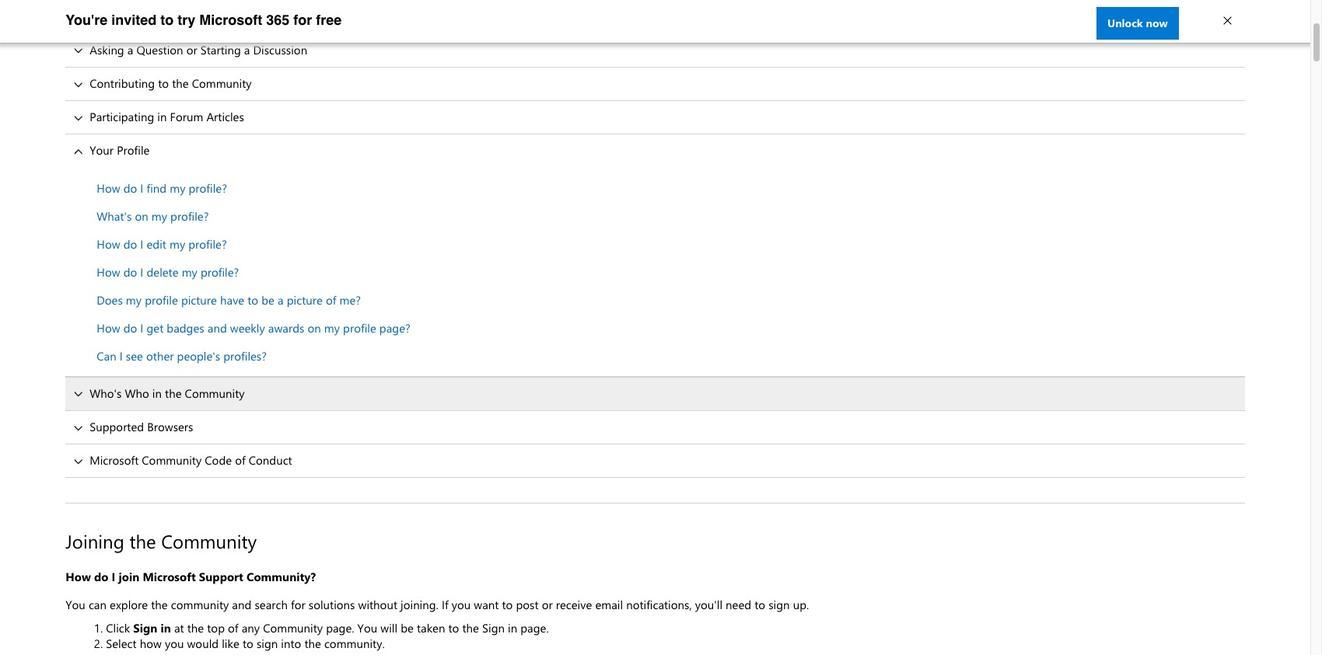 Task type: locate. For each thing, give the bounding box(es) containing it.
be
[[262, 292, 274, 308], [401, 621, 414, 637]]

picture
[[181, 292, 217, 308], [287, 292, 323, 308]]

0 vertical spatial for
[[293, 12, 312, 28]]

weekly
[[230, 320, 265, 336]]

in left the forum
[[157, 109, 167, 125]]

and down "does my profile picture have to be a picture of me?" link
[[207, 320, 227, 336]]

0 vertical spatial be
[[262, 292, 274, 308]]

taken
[[417, 621, 445, 637]]

does my profile picture have to be a picture of me?
[[97, 292, 361, 308]]

i left 'see'
[[120, 348, 123, 364]]

1 horizontal spatial sign
[[482, 621, 505, 637]]

i for edit
[[140, 236, 143, 252]]

select
[[106, 637, 137, 652]]

how up what's
[[97, 180, 120, 196]]

on right awards
[[308, 320, 321, 336]]

profile?
[[189, 180, 227, 196], [170, 208, 209, 224], [188, 236, 227, 252], [201, 264, 239, 280]]

you right if
[[452, 598, 471, 613]]

other
[[146, 348, 174, 364]]

do left join
[[94, 570, 108, 585]]

the
[[143, 8, 160, 24], [172, 75, 189, 91], [165, 386, 182, 401], [129, 529, 156, 554], [151, 598, 168, 613], [187, 621, 204, 637], [462, 621, 479, 637], [304, 637, 321, 652]]

profile down delete
[[145, 292, 178, 308]]

microsoft up starting
[[199, 12, 262, 28]]

email
[[595, 598, 623, 613]]

in
[[157, 109, 167, 125], [152, 386, 162, 401], [161, 621, 171, 637], [508, 621, 517, 637]]

in right who
[[152, 386, 162, 401]]

do left 'find'
[[123, 180, 137, 196]]

0 horizontal spatial sign
[[133, 621, 157, 637]]

community
[[163, 8, 223, 24], [192, 75, 252, 91], [185, 386, 245, 401], [142, 453, 202, 468], [161, 529, 257, 554], [263, 621, 323, 637]]

how for how do i edit my profile?
[[97, 236, 120, 252]]

profile
[[145, 292, 178, 308], [343, 320, 376, 336]]

2 picture from the left
[[287, 292, 323, 308]]

page. down solutions
[[326, 621, 354, 637]]

1 vertical spatial be
[[401, 621, 414, 637]]

your profile
[[90, 143, 150, 158]]

1 vertical spatial on
[[308, 320, 321, 336]]

on
[[135, 208, 148, 224], [308, 320, 321, 336]]

i
[[140, 180, 143, 196], [140, 236, 143, 252], [140, 264, 143, 280], [140, 320, 143, 336], [120, 348, 123, 364], [112, 570, 115, 585]]

what's on my profile?
[[97, 208, 209, 224]]

profile? right 'find'
[[189, 180, 227, 196]]

list
[[66, 180, 1245, 377]]

1 horizontal spatial picture
[[287, 292, 323, 308]]

1 vertical spatial and
[[232, 598, 251, 613]]

support
[[199, 570, 243, 585]]

0 horizontal spatial you
[[66, 598, 85, 613]]

and for badges
[[207, 320, 227, 336]]

code
[[205, 453, 232, 468]]

1 horizontal spatial on
[[308, 320, 321, 336]]

my down me?
[[324, 320, 340, 336]]

contributing to the community element
[[90, 75, 252, 91]]

sign left up.
[[769, 598, 790, 613]]

i left 'find'
[[140, 180, 143, 196]]

1 vertical spatial you
[[357, 621, 377, 637]]

1 horizontal spatial or
[[542, 598, 553, 613]]

without
[[358, 598, 397, 613]]

to left post
[[502, 598, 513, 613]]

2 horizontal spatial microsoft
[[199, 12, 262, 28]]

want
[[474, 598, 499, 613]]

0 vertical spatial on
[[135, 208, 148, 224]]

to
[[160, 12, 174, 28], [158, 75, 169, 91], [248, 292, 258, 308], [502, 598, 513, 613], [755, 598, 765, 613], [448, 621, 459, 637], [243, 637, 253, 652]]

who's who in the community
[[90, 386, 245, 401]]

be right will
[[401, 621, 414, 637]]

0 horizontal spatial be
[[262, 292, 274, 308]]

2 vertical spatial microsoft
[[143, 570, 196, 585]]

what's on my profile? link
[[97, 208, 209, 224]]

how down 'does'
[[97, 320, 120, 336]]

1 sign from the left
[[133, 621, 157, 637]]

how inside how do i join microsoft support community? heading
[[66, 570, 91, 585]]

how do i delete my profile? link
[[97, 264, 239, 280]]

how do i get badges and weekly awards on my profile page? link
[[97, 320, 410, 336]]

i left get
[[140, 320, 143, 336]]

1 horizontal spatial you
[[452, 598, 471, 613]]

1 horizontal spatial microsoft
[[143, 570, 196, 585]]

0 vertical spatial microsoft
[[199, 12, 262, 28]]

of inside you can explore the community and search for solutions without joining. if you want to post or receive email notifications, you'll need to sign up. click sign in at the top of any community page. you will be taken to the sign in page. select how you would like to sign into the community.
[[228, 621, 238, 637]]

your
[[90, 143, 114, 158]]

community down starting
[[192, 75, 252, 91]]

1 horizontal spatial sign
[[769, 598, 790, 613]]

try
[[177, 12, 195, 28]]

0 horizontal spatial sign
[[257, 637, 278, 652]]

do left edit
[[123, 236, 137, 252]]

microsoft down supported
[[90, 453, 139, 468]]

and
[[207, 320, 227, 336], [232, 598, 251, 613]]

my
[[170, 180, 185, 196], [151, 208, 167, 224], [170, 236, 185, 252], [182, 264, 197, 280], [126, 292, 142, 308], [324, 320, 340, 336]]

top
[[207, 621, 225, 637]]

a right starting
[[244, 42, 250, 57]]

supported browsers element
[[90, 419, 193, 435]]

be inside you can explore the community and search for solutions without joining. if you want to post or receive email notifications, you'll need to sign up. click sign in at the top of any community page. you will be taken to the sign in page. select how you would like to sign into the community.
[[401, 621, 414, 637]]

supported browsers
[[90, 419, 193, 435]]

page. down post
[[521, 621, 549, 637]]

sign right click
[[133, 621, 157, 637]]

profiles?
[[223, 348, 267, 364]]

profile down me?
[[343, 320, 376, 336]]

to up participating in forum articles
[[158, 75, 169, 91]]

i left join
[[112, 570, 115, 585]]

you right how
[[165, 637, 184, 652]]

or inside you can explore the community and search for solutions without joining. if you want to post or receive email notifications, you'll need to sign up. click sign in at the top of any community page. you will be taken to the sign in page. select how you would like to sign into the community.
[[542, 598, 553, 613]]

do inside how do i join microsoft support community? heading
[[94, 570, 108, 585]]

0 vertical spatial and
[[207, 320, 227, 336]]

1 picture from the left
[[181, 292, 217, 308]]

who
[[125, 386, 149, 401]]

of right top
[[228, 621, 238, 637]]

post
[[516, 598, 539, 613]]

microsoft community code of conduct
[[90, 453, 292, 468]]

joining
[[66, 529, 124, 554]]

how for how do i get badges and weekly awards on my profile page?
[[97, 320, 120, 336]]

and inside you can explore the community and search for solutions without joining. if you want to post or receive email notifications, you'll need to sign up. click sign in at the top of any community page. you will be taken to the sign in page. select how you would like to sign into the community.
[[232, 598, 251, 613]]

2 sign from the left
[[482, 621, 505, 637]]

how up can at the bottom left
[[66, 570, 91, 585]]

browsers
[[147, 419, 193, 435]]

how down what's
[[97, 236, 120, 252]]

do left delete
[[123, 264, 137, 280]]

who's who in the community element
[[90, 386, 245, 401]]

you
[[66, 598, 85, 613], [357, 621, 377, 637]]

picture up badges
[[181, 292, 217, 308]]

sign left 'into'
[[257, 637, 278, 652]]

forum
[[170, 109, 203, 125]]

you left can at the bottom left
[[66, 598, 85, 613]]

how for how do i find my profile?
[[97, 180, 120, 196]]

how do i find my profile?
[[97, 180, 227, 196]]

do
[[123, 180, 137, 196], [123, 236, 137, 252], [123, 264, 137, 280], [123, 320, 137, 336], [94, 570, 108, 585]]

joining.
[[401, 598, 439, 613]]

the right at
[[187, 621, 204, 637]]

the up question
[[143, 8, 160, 24]]

on right what's
[[135, 208, 148, 224]]

profile? up "does my profile picture have to be a picture of me?" link
[[201, 264, 239, 280]]

and inside list
[[207, 320, 227, 336]]

profile? down how do i find my profile?
[[170, 208, 209, 224]]

any
[[242, 621, 260, 637]]

for right '365'
[[293, 12, 312, 28]]

how
[[97, 180, 120, 196], [97, 236, 120, 252], [97, 264, 120, 280], [97, 320, 120, 336], [66, 570, 91, 585]]

1 vertical spatial profile
[[343, 320, 376, 336]]

community down the browsers on the bottom left
[[142, 453, 202, 468]]

microsoft
[[199, 12, 262, 28], [90, 453, 139, 468], [143, 570, 196, 585]]

invited
[[111, 12, 157, 28]]

1 horizontal spatial page.
[[521, 621, 549, 637]]

notifications,
[[626, 598, 692, 613]]

the up the browsers on the bottom left
[[165, 386, 182, 401]]

you
[[452, 598, 471, 613], [165, 637, 184, 652]]

i left delete
[[140, 264, 143, 280]]

people's
[[177, 348, 220, 364]]

0 horizontal spatial on
[[135, 208, 148, 224]]

0 horizontal spatial you
[[165, 637, 184, 652]]

how do i delete my profile?
[[97, 264, 239, 280]]

1 vertical spatial for
[[291, 598, 305, 613]]

find
[[147, 180, 167, 196]]

0 vertical spatial profile
[[145, 292, 178, 308]]

community down 'search'
[[263, 621, 323, 637]]

microsoft inside how do i join microsoft support community? heading
[[143, 570, 196, 585]]

how do i join microsoft support community? heading
[[66, 570, 1245, 590]]

conduct
[[249, 453, 292, 468]]

like
[[222, 637, 239, 652]]

i left edit
[[140, 236, 143, 252]]

up.
[[793, 598, 809, 613]]

1 horizontal spatial and
[[232, 598, 251, 613]]

or right post
[[542, 598, 553, 613]]

1 vertical spatial you
[[165, 637, 184, 652]]

my right delete
[[182, 264, 197, 280]]

the up join
[[129, 529, 156, 554]]

your profile element
[[90, 143, 150, 158]]

1 vertical spatial or
[[542, 598, 553, 613]]

how up 'does'
[[97, 264, 120, 280]]

1 vertical spatial microsoft
[[90, 453, 139, 468]]

delete
[[147, 264, 179, 280]]

and up any
[[232, 598, 251, 613]]

a
[[127, 42, 133, 57], [244, 42, 250, 57], [278, 292, 284, 308]]

of
[[326, 292, 336, 308], [235, 453, 246, 468], [228, 621, 238, 637]]

0 vertical spatial you
[[452, 598, 471, 613]]

be up how do i get badges and weekly awards on my profile page? link
[[262, 292, 274, 308]]

microsoft down joining the community
[[143, 570, 196, 585]]

picture up awards
[[287, 292, 323, 308]]

1 horizontal spatial be
[[401, 621, 414, 637]]

2 vertical spatial of
[[228, 621, 238, 637]]

community down people's
[[185, 386, 245, 401]]

a right asking
[[127, 42, 133, 57]]

need
[[726, 598, 751, 613]]

0 horizontal spatial or
[[186, 42, 197, 57]]

0 vertical spatial sign
[[769, 598, 790, 613]]

or left starting
[[186, 42, 197, 57]]

you'll
[[695, 598, 723, 613]]

profile? up how do i delete my profile? link
[[188, 236, 227, 252]]

0 horizontal spatial and
[[207, 320, 227, 336]]

receive
[[556, 598, 592, 613]]

0 horizontal spatial microsoft
[[90, 453, 139, 468]]

0 horizontal spatial page.
[[326, 621, 354, 637]]

0 vertical spatial you
[[66, 598, 85, 613]]

of right code
[[235, 453, 246, 468]]

i inside heading
[[112, 570, 115, 585]]

2 horizontal spatial a
[[278, 292, 284, 308]]

0 horizontal spatial picture
[[181, 292, 217, 308]]

can
[[97, 348, 116, 364]]

for right 'search'
[[291, 598, 305, 613]]

sign down want
[[482, 621, 505, 637]]

page.
[[326, 621, 354, 637], [521, 621, 549, 637]]

you left will
[[357, 621, 377, 637]]

do for edit
[[123, 236, 137, 252]]

do left get
[[123, 320, 137, 336]]

joining the community element
[[66, 529, 1245, 554]]

can i see other people's profiles? link
[[97, 348, 267, 364]]

a up awards
[[278, 292, 284, 308]]

sign
[[769, 598, 790, 613], [257, 637, 278, 652]]

of left me?
[[326, 292, 336, 308]]



Task type: describe. For each thing, give the bounding box(es) containing it.
the right explore
[[151, 598, 168, 613]]

1 horizontal spatial profile
[[343, 320, 376, 336]]

2 page. from the left
[[521, 621, 549, 637]]

unlock now
[[1108, 16, 1168, 30]]

i for get
[[140, 320, 143, 336]]

my right edit
[[170, 236, 185, 252]]

how for how do i join microsoft support community?
[[66, 570, 91, 585]]

how
[[140, 637, 162, 652]]

1 vertical spatial of
[[235, 453, 246, 468]]

how do i find my profile? link
[[97, 180, 227, 196]]

list containing how do i find my profile?
[[66, 180, 1245, 377]]

see
[[126, 348, 143, 364]]

i for find
[[140, 180, 143, 196]]

community up asking a question or starting a discussion element
[[163, 8, 223, 24]]

my right 'find'
[[170, 180, 185, 196]]

have
[[220, 292, 244, 308]]

participating
[[90, 109, 154, 125]]

for inside you can explore the community and search for solutions without joining. if you want to post or receive email notifications, you'll need to sign up. click sign in at the top of any community page. you will be taken to the sign in page. select how you would like to sign into the community.
[[291, 598, 305, 613]]

do for join
[[94, 570, 108, 585]]

how do i edit my profile?
[[97, 236, 227, 252]]

unlock now link
[[1097, 7, 1179, 40]]

you're invited to try microsoft 365 for free
[[66, 12, 342, 28]]

community up 'support'
[[161, 529, 257, 554]]

contributing
[[90, 75, 155, 91]]

the right 'into'
[[304, 637, 321, 652]]

0 horizontal spatial profile
[[145, 292, 178, 308]]

would
[[187, 637, 219, 652]]

edit
[[147, 236, 166, 252]]

participating in forum articles element
[[90, 109, 244, 125]]

join
[[119, 570, 139, 585]]

question
[[137, 42, 183, 57]]

does my profile picture have to be a picture of me? link
[[97, 292, 361, 308]]

unlock
[[1108, 16, 1143, 30]]

participating in forum articles
[[90, 109, 244, 125]]

1 page. from the left
[[326, 621, 354, 637]]

community inside you can explore the community and search for solutions without joining. if you want to post or receive email notifications, you'll need to sign up. click sign in at the top of any community page. you will be taken to the sign in page. select how you would like to sign into the community.
[[263, 621, 323, 637]]

profile? for how do i edit my profile?
[[188, 236, 227, 252]]

page?
[[379, 320, 410, 336]]

if
[[442, 598, 448, 613]]

to right have
[[248, 292, 258, 308]]

in down post
[[508, 621, 517, 637]]

asking a question or starting a discussion
[[90, 42, 307, 57]]

do for get
[[123, 320, 137, 336]]

get
[[147, 320, 164, 336]]

to left try on the top left of the page
[[160, 12, 174, 28]]

to right "like"
[[243, 637, 253, 652]]

microsoft for join
[[143, 570, 196, 585]]

0 horizontal spatial a
[[127, 42, 133, 57]]

will
[[381, 621, 397, 637]]

the down want
[[462, 621, 479, 637]]

asking
[[90, 42, 124, 57]]

searching the community
[[90, 8, 223, 24]]

to right taken
[[448, 621, 459, 637]]

contributing to the community
[[90, 75, 252, 91]]

starting
[[200, 42, 241, 57]]

1 horizontal spatial you
[[357, 621, 377, 637]]

community.
[[324, 637, 385, 652]]

microsoft community code of conduct element
[[90, 453, 292, 468]]

how do i join microsoft support community?
[[66, 570, 316, 585]]

community?
[[247, 570, 316, 585]]

profile
[[117, 143, 150, 158]]

the up the forum
[[172, 75, 189, 91]]

badges
[[167, 320, 204, 336]]

solutions
[[309, 598, 355, 613]]

profile? for how do i find my profile?
[[189, 180, 227, 196]]

and for community
[[232, 598, 251, 613]]

at
[[174, 621, 184, 637]]

community
[[171, 598, 229, 613]]

1 horizontal spatial a
[[244, 42, 250, 57]]

search
[[255, 598, 288, 613]]

explore
[[110, 598, 148, 613]]

my up how do i edit my profile? link
[[151, 208, 167, 224]]

can
[[89, 598, 107, 613]]

joining the community
[[66, 529, 257, 554]]

free
[[316, 12, 342, 28]]

me?
[[339, 292, 361, 308]]

does
[[97, 292, 123, 308]]

do for delete
[[123, 264, 137, 280]]

microsoft for try
[[199, 12, 262, 28]]

you can explore the community and search for solutions without joining. if you want to post or receive email notifications, you'll need to sign up. click sign in at the top of any community page. you will be taken to the sign in page. select how you would like to sign into the community.
[[66, 598, 809, 652]]

how for how do i delete my profile?
[[97, 264, 120, 280]]

searching
[[90, 8, 140, 24]]

1 vertical spatial sign
[[257, 637, 278, 652]]

can i see other people's profiles?
[[97, 348, 267, 364]]

now
[[1146, 16, 1168, 30]]

articles
[[206, 109, 244, 125]]

supported
[[90, 419, 144, 435]]

how do i edit my profile? link
[[97, 236, 227, 252]]

do for find
[[123, 180, 137, 196]]

i for delete
[[140, 264, 143, 280]]

my right 'does'
[[126, 292, 142, 308]]

asking a question or starting a discussion element
[[90, 42, 307, 57]]

0 vertical spatial of
[[326, 292, 336, 308]]

profile? for how do i delete my profile?
[[201, 264, 239, 280]]

awards
[[268, 320, 304, 336]]

i for join
[[112, 570, 115, 585]]

into
[[281, 637, 301, 652]]

click
[[106, 621, 130, 637]]

to right need
[[755, 598, 765, 613]]

searching the community element
[[90, 8, 223, 24]]

you're
[[66, 12, 108, 28]]

365
[[266, 12, 290, 28]]

how do i get badges and weekly awards on my profile page?
[[97, 320, 410, 336]]

discussion
[[253, 42, 307, 57]]

in left at
[[161, 621, 171, 637]]

what's
[[97, 208, 132, 224]]

0 vertical spatial or
[[186, 42, 197, 57]]

who's
[[90, 386, 122, 401]]



Task type: vqa. For each thing, say whether or not it's contained in the screenshot.
first the is from left
no



